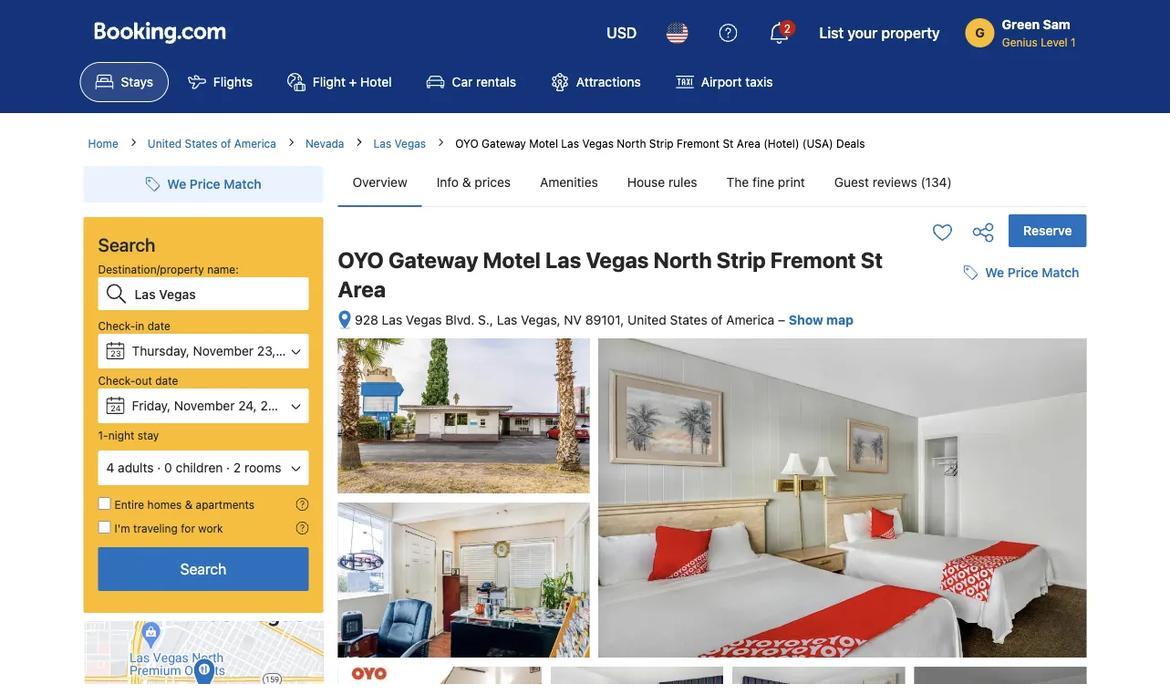Task type: vqa. For each thing, say whether or not it's contained in the screenshot.
'floors'
no



Task type: locate. For each thing, give the bounding box(es) containing it.
2023 right 24,
[[260, 398, 291, 413]]

reviews
[[873, 175, 917, 190], [993, 377, 1032, 390]]

area up 928
[[338, 276, 386, 302]]

we price match for we price match dropdown button inside search section
[[167, 177, 261, 192]]

(usa)
[[803, 137, 833, 150]]

strip up house rules
[[649, 137, 674, 150]]

& up for
[[185, 498, 193, 511]]

2 left list
[[784, 22, 791, 35]]

0 horizontal spatial north
[[617, 137, 646, 150]]

info
[[437, 175, 459, 190]]

fremont for oyo gateway motel las vegas north strip fremont st area (hotel) (usa) deals
[[677, 137, 720, 150]]

0 vertical spatial date
[[148, 319, 170, 332]]

1 horizontal spatial united
[[628, 312, 667, 327]]

24,
[[238, 398, 257, 413]]

info & prices link
[[422, 159, 525, 206]]

airport taxis
[[701, 74, 773, 89]]

1 horizontal spatial search
[[180, 561, 226, 578]]

1 vertical spatial we price match
[[985, 265, 1080, 280]]

1 horizontal spatial reviews
[[993, 377, 1032, 390]]

of down flights link
[[221, 137, 231, 150]]

flights link
[[172, 62, 268, 102]]

strip inside oyo gateway motel las vegas north strip fremont st area
[[717, 247, 766, 273]]

click to open map view image
[[338, 310, 352, 331]]

strip for oyo gateway motel las vegas north strip fremont st area (hotel) (usa) deals
[[649, 137, 674, 150]]

north for oyo gateway motel las vegas north strip fremont st area
[[654, 247, 712, 273]]

1 check- from the top
[[98, 319, 135, 332]]

if you select this option, we'll show you popular business travel features like breakfast, wifi and free parking. image
[[296, 522, 309, 535]]

1 horizontal spatial north
[[654, 247, 712, 273]]

oyo gateway motel las vegas north strip fremont st area (hotel) (usa) deals
[[455, 137, 865, 150]]

children
[[176, 460, 223, 475]]

0 vertical spatial gateway
[[482, 137, 526, 150]]

price
[[190, 177, 220, 192], [1008, 265, 1039, 280]]

0 vertical spatial st
[[723, 137, 734, 150]]

nv
[[564, 312, 582, 327]]

0 vertical spatial north
[[617, 137, 646, 150]]

november for thursday,
[[193, 343, 254, 358]]

fremont up rules
[[677, 137, 720, 150]]

search up destination/property
[[98, 234, 155, 255]]

we
[[167, 177, 186, 192], [985, 265, 1004, 280]]

0 horizontal spatial fremont
[[677, 137, 720, 150]]

las up nv
[[545, 247, 581, 273]]

0 horizontal spatial price
[[190, 177, 220, 192]]

price for we price match dropdown button inside search section
[[190, 177, 220, 192]]

price down united states of america
[[190, 177, 220, 192]]

0 horizontal spatial match
[[224, 177, 261, 192]]

0 horizontal spatial oyo
[[338, 247, 384, 273]]

· left 0
[[157, 460, 161, 475]]

motel up s.,
[[483, 247, 541, 273]]

0 horizontal spatial america
[[234, 137, 276, 150]]

0 vertical spatial fremont
[[677, 137, 720, 150]]

1 vertical spatial we price match button
[[956, 256, 1087, 289]]

gateway for oyo gateway motel las vegas north strip fremont st area
[[389, 247, 478, 273]]

4 adults · 0 children · 2 rooms
[[106, 460, 281, 475]]

we for we price match dropdown button inside search section
[[167, 177, 186, 192]]

vegas up 89101,
[[586, 247, 649, 273]]

states down flights link
[[185, 137, 218, 150]]

search button
[[98, 547, 309, 591]]

check- up 23
[[98, 319, 135, 332]]

oyo inside oyo gateway motel las vegas north strip fremont st area
[[338, 247, 384, 273]]

america
[[234, 137, 276, 150], [726, 312, 775, 327]]

date right in at the left
[[148, 319, 170, 332]]

1 horizontal spatial area
[[737, 137, 761, 150]]

the
[[727, 175, 749, 190]]

states right 89101,
[[670, 312, 708, 327]]

1 vertical spatial america
[[726, 312, 775, 327]]

price down reserve "button"
[[1008, 265, 1039, 280]]

vegas
[[395, 137, 426, 150], [582, 137, 614, 150], [586, 247, 649, 273], [406, 312, 442, 327]]

strip down the
[[717, 247, 766, 273]]

0 horizontal spatial strip
[[649, 137, 674, 150]]

oyo up 928
[[338, 247, 384, 273]]

0 horizontal spatial &
[[185, 498, 193, 511]]

apartments
[[196, 498, 255, 511]]

0 vertical spatial we price match
[[167, 177, 261, 192]]

area inside oyo gateway motel las vegas north strip fremont st area
[[338, 276, 386, 302]]

match down reserve "button"
[[1042, 265, 1080, 280]]

4
[[106, 460, 114, 475]]

0 vertical spatial motel
[[529, 137, 558, 150]]

we inside search section
[[167, 177, 186, 192]]

check-in date
[[98, 319, 170, 332]]

oyo
[[455, 137, 479, 150], [338, 247, 384, 273]]

north
[[617, 137, 646, 150], [654, 247, 712, 273]]

price inside search section
[[190, 177, 220, 192]]

date for check-out date
[[155, 374, 178, 387]]

the fine print
[[727, 175, 805, 190]]

1 horizontal spatial oyo
[[455, 137, 479, 150]]

0 vertical spatial 2
[[784, 22, 791, 35]]

0 horizontal spatial we price match
[[167, 177, 261, 192]]

1 horizontal spatial of
[[711, 312, 723, 327]]

0 vertical spatial strip
[[649, 137, 674, 150]]

1 vertical spatial strip
[[717, 247, 766, 273]]

0 horizontal spatial we price match button
[[138, 168, 269, 201]]

las up amenities
[[561, 137, 579, 150]]

motel
[[529, 137, 558, 150], [483, 247, 541, 273]]

2023 for friday, november 24, 2023
[[260, 398, 291, 413]]

0 horizontal spatial united
[[148, 137, 182, 150]]

vegas,
[[521, 312, 561, 327]]

match for we price match dropdown button inside search section
[[224, 177, 261, 192]]

for
[[181, 522, 195, 535]]

0 vertical spatial match
[[224, 177, 261, 192]]

st for oyo gateway motel las vegas north strip fremont st area (hotel) (usa) deals
[[723, 137, 734, 150]]

list your property
[[819, 24, 940, 42]]

1 horizontal spatial gateway
[[482, 137, 526, 150]]

1 vertical spatial fremont
[[771, 247, 856, 273]]

fremont inside oyo gateway motel las vegas north strip fremont st area
[[771, 247, 856, 273]]

united right 89101,
[[628, 312, 667, 327]]

0 horizontal spatial search
[[98, 234, 155, 255]]

1 vertical spatial price
[[1008, 265, 1039, 280]]

vegas left blvd.
[[406, 312, 442, 327]]

rules
[[669, 175, 697, 190]]

1 horizontal spatial fremont
[[771, 247, 856, 273]]

0 horizontal spatial states
[[185, 137, 218, 150]]

gateway up blvd.
[[389, 247, 478, 273]]

0 vertical spatial reviews
[[873, 175, 917, 190]]

check- down 23
[[98, 374, 135, 387]]

house rules link
[[613, 159, 712, 206]]

·
[[157, 460, 161, 475], [226, 460, 230, 475]]

· right 'children'
[[226, 460, 230, 475]]

& right info
[[462, 175, 471, 190]]

we price match down reserve "button"
[[985, 265, 1080, 280]]

your account menu green sam genius level 1 element
[[966, 8, 1083, 50]]

las inside oyo gateway motel las vegas north strip fremont st area
[[545, 247, 581, 273]]

motel for oyo gateway motel las vegas north strip fremont st area
[[483, 247, 541, 273]]

1 horizontal spatial states
[[670, 312, 708, 327]]

1 horizontal spatial america
[[726, 312, 775, 327]]

fine
[[753, 175, 775, 190]]

1 vertical spatial gateway
[[389, 247, 478, 273]]

the fine print link
[[712, 159, 820, 206]]

flight + hotel link
[[272, 62, 407, 102]]

1 horizontal spatial match
[[1042, 265, 1080, 280]]

date for check-in date
[[148, 319, 170, 332]]

0 horizontal spatial reviews
[[873, 175, 917, 190]]

+
[[349, 74, 357, 89]]

rooms
[[244, 460, 281, 475]]

1 horizontal spatial ·
[[226, 460, 230, 475]]

we price match down united states of america
[[167, 177, 261, 192]]

las vegas link
[[374, 135, 426, 151]]

0 vertical spatial november
[[193, 343, 254, 358]]

2 inside 4 adults · 0 children · 2 rooms button
[[233, 460, 241, 475]]

1 vertical spatial st
[[861, 247, 883, 273]]

0 horizontal spatial ·
[[157, 460, 161, 475]]

motel up amenities
[[529, 137, 558, 150]]

0 vertical spatial we price match button
[[138, 168, 269, 201]]

usd button
[[596, 11, 648, 55]]

america down flights
[[234, 137, 276, 150]]

2 check- from the top
[[98, 374, 135, 387]]

1 horizontal spatial we
[[985, 265, 1004, 280]]

airport
[[701, 74, 742, 89]]

green sam genius level 1
[[1002, 17, 1076, 48]]

2023 right 23,
[[279, 343, 310, 358]]

st inside oyo gateway motel las vegas north strip fremont st area
[[861, 247, 883, 273]]

united right home
[[148, 137, 182, 150]]

genius
[[1002, 36, 1038, 48]]

reviews left '(134)'
[[873, 175, 917, 190]]

2 inside 2 dropdown button
[[784, 22, 791, 35]]

overview
[[353, 175, 407, 190]]

attractions
[[576, 74, 641, 89]]

fremont up show
[[771, 247, 856, 273]]

gateway for oyo gateway motel las vegas north strip fremont st area (hotel) (usa) deals
[[482, 137, 526, 150]]

1 vertical spatial check-
[[98, 374, 135, 387]]

match inside search section
[[224, 177, 261, 192]]

2023
[[279, 343, 310, 358], [260, 398, 291, 413]]

oyo up info & prices
[[455, 137, 479, 150]]

name:
[[207, 263, 239, 275]]

1 vertical spatial motel
[[483, 247, 541, 273]]

search section
[[76, 151, 331, 684]]

november left 24,
[[174, 398, 235, 413]]

g
[[976, 25, 985, 40]]

0 vertical spatial price
[[190, 177, 220, 192]]

north for oyo gateway motel las vegas north strip fremont st area (hotel) (usa) deals
[[617, 137, 646, 150]]

Where are you going? field
[[127, 277, 309, 310]]

of left –
[[711, 312, 723, 327]]

1 vertical spatial date
[[155, 374, 178, 387]]

1 vertical spatial match
[[1042, 265, 1080, 280]]

1 vertical spatial &
[[185, 498, 193, 511]]

we price match button down reserve "button"
[[956, 256, 1087, 289]]

0 horizontal spatial st
[[723, 137, 734, 150]]

0 vertical spatial of
[[221, 137, 231, 150]]

date right out
[[155, 374, 178, 387]]

we'll show you stays where you can have the entire place to yourself image
[[296, 498, 309, 511]]

area for oyo gateway motel las vegas north strip fremont st area
[[338, 276, 386, 302]]

motel inside oyo gateway motel las vegas north strip fremont st area
[[483, 247, 541, 273]]

area left "(hotel)"
[[737, 137, 761, 150]]

928
[[355, 312, 378, 327]]

1 vertical spatial 2
[[233, 460, 241, 475]]

0 vertical spatial america
[[234, 137, 276, 150]]

rated very poor element
[[857, 357, 1032, 379]]

st down guest
[[861, 247, 883, 273]]

america left –
[[726, 312, 775, 327]]

23
[[111, 348, 121, 358]]

we price match inside search section
[[167, 177, 261, 192]]

1 vertical spatial november
[[174, 398, 235, 413]]

november left 23,
[[193, 343, 254, 358]]

1 vertical spatial 2023
[[260, 398, 291, 413]]

vegas up amenities
[[582, 137, 614, 150]]

destination/property
[[98, 263, 204, 275]]

check-
[[98, 319, 135, 332], [98, 374, 135, 387]]

night
[[108, 429, 134, 441]]

0 horizontal spatial 2
[[233, 460, 241, 475]]

0 vertical spatial area
[[737, 137, 761, 150]]

fremont
[[677, 137, 720, 150], [771, 247, 856, 273]]

search down work
[[180, 561, 226, 578]]

flight + hotel
[[313, 74, 392, 89]]

check- for out
[[98, 374, 135, 387]]

0 vertical spatial 2023
[[279, 343, 310, 358]]

of
[[221, 137, 231, 150], [711, 312, 723, 327]]

north inside oyo gateway motel las vegas north strip fremont st area
[[654, 247, 712, 273]]

1 vertical spatial area
[[338, 276, 386, 302]]

1 vertical spatial oyo
[[338, 247, 384, 273]]

1 vertical spatial search
[[180, 561, 226, 578]]

0 vertical spatial &
[[462, 175, 471, 190]]

area
[[737, 137, 761, 150], [338, 276, 386, 302]]

0 vertical spatial check-
[[98, 319, 135, 332]]

& inside search section
[[185, 498, 193, 511]]

4 adults · 0 children · 2 rooms button
[[98, 451, 309, 485]]

list
[[819, 24, 844, 42]]

89101,
[[585, 312, 624, 327]]

1 horizontal spatial 2
[[784, 22, 791, 35]]

1 vertical spatial north
[[654, 247, 712, 273]]

airport taxis link
[[660, 62, 789, 102]]

match down united states of america
[[224, 177, 261, 192]]

0 horizontal spatial area
[[338, 276, 386, 302]]

we price match button
[[138, 168, 269, 201], [956, 256, 1087, 289]]

gateway inside oyo gateway motel las vegas north strip fremont st area
[[389, 247, 478, 273]]

1 horizontal spatial we price match
[[985, 265, 1080, 280]]

north up house on the right of the page
[[617, 137, 646, 150]]

st up the
[[723, 137, 734, 150]]

we price match button down united states of america
[[138, 168, 269, 201]]

your
[[848, 24, 878, 42]]

134
[[971, 377, 990, 390]]

1 horizontal spatial st
[[861, 247, 883, 273]]

&
[[462, 175, 471, 190], [185, 498, 193, 511]]

–
[[778, 312, 785, 327]]

gateway up prices on the left top of the page
[[482, 137, 526, 150]]

0 vertical spatial united
[[148, 137, 182, 150]]

we'll show you stays where you can have the entire place to yourself image
[[296, 498, 309, 511]]

0 horizontal spatial gateway
[[389, 247, 478, 273]]

0 vertical spatial we
[[167, 177, 186, 192]]

0 horizontal spatial we
[[167, 177, 186, 192]]

adults
[[118, 460, 154, 475]]

las up overview
[[374, 137, 392, 150]]

1 vertical spatial united
[[628, 312, 667, 327]]

1 vertical spatial we
[[985, 265, 1004, 280]]

north down rules
[[654, 247, 712, 273]]

0 vertical spatial oyo
[[455, 137, 479, 150]]

1 vertical spatial states
[[670, 312, 708, 327]]

reviews down poor
[[993, 377, 1032, 390]]

1 · from the left
[[157, 460, 161, 475]]

hotel
[[360, 74, 392, 89]]

1 vertical spatial of
[[711, 312, 723, 327]]

1 horizontal spatial &
[[462, 175, 471, 190]]

rentals
[[476, 74, 516, 89]]

2 left rooms
[[233, 460, 241, 475]]

1 horizontal spatial price
[[1008, 265, 1039, 280]]

1 vertical spatial reviews
[[993, 377, 1032, 390]]

1 horizontal spatial strip
[[717, 247, 766, 273]]

overview link
[[338, 159, 422, 206]]



Task type: describe. For each thing, give the bounding box(es) containing it.
in
[[135, 319, 144, 332]]

scored 2.4 element
[[1039, 360, 1069, 389]]

car
[[452, 74, 473, 89]]

entire
[[114, 498, 144, 511]]

work
[[198, 522, 223, 535]]

2 button
[[757, 11, 801, 55]]

amenities link
[[525, 159, 613, 206]]

very
[[966, 359, 997, 376]]

stay
[[138, 429, 159, 441]]

we for we price match dropdown button to the right
[[985, 265, 1004, 280]]

reviews inside very poor 134 reviews
[[993, 377, 1032, 390]]

car rentals link
[[411, 62, 532, 102]]

list your property link
[[809, 11, 951, 55]]

house rules
[[627, 175, 697, 190]]

& inside info & prices link
[[462, 175, 471, 190]]

entire homes & apartments
[[114, 498, 255, 511]]

guest reviews (134) link
[[820, 159, 967, 206]]

vegas inside oyo gateway motel las vegas north strip fremont st area
[[586, 247, 649, 273]]

amenities
[[540, 175, 598, 190]]

area for oyo gateway motel las vegas north strip fremont st area (hotel) (usa) deals
[[737, 137, 761, 150]]

1
[[1071, 36, 1076, 48]]

1-night stay
[[98, 429, 159, 441]]

we price match for we price match dropdown button to the right
[[985, 265, 1080, 280]]

taxis
[[745, 74, 773, 89]]

property
[[882, 24, 940, 42]]

guest reviews (134)
[[834, 175, 952, 190]]

2023 for thursday, november 23, 2023
[[279, 343, 310, 358]]

check- for in
[[98, 319, 135, 332]]

oyo for oyo gateway motel las vegas north strip fremont st area
[[338, 247, 384, 273]]

thursday,
[[132, 343, 189, 358]]

vegas up overview
[[395, 137, 426, 150]]

usd
[[607, 24, 637, 42]]

las right s.,
[[497, 312, 517, 327]]

nevada link
[[306, 135, 344, 151]]

0 vertical spatial search
[[98, 234, 155, 255]]

guest
[[834, 175, 869, 190]]

info & prices
[[437, 175, 511, 190]]

0 vertical spatial states
[[185, 137, 218, 150]]

price for we price match dropdown button to the right
[[1008, 265, 1039, 280]]

i'm
[[114, 522, 130, 535]]

show map button
[[789, 312, 854, 327]]

deals
[[836, 137, 865, 150]]

oyo gateway motel las vegas north strip fremont st area (hotel) (usa) deals link
[[455, 137, 865, 150]]

reserve button
[[1009, 214, 1087, 247]]

(134)
[[921, 175, 952, 190]]

traveling
[[133, 522, 178, 535]]

united states of america
[[148, 137, 276, 150]]

search inside button
[[180, 561, 226, 578]]

sam
[[1043, 17, 1071, 32]]

oyo for oyo gateway motel las vegas north strip fremont st area (hotel) (usa) deals
[[455, 137, 479, 150]]

24
[[111, 403, 121, 413]]

(hotel)
[[764, 137, 800, 150]]

stays link
[[80, 62, 169, 102]]

out
[[135, 374, 152, 387]]

1-
[[98, 429, 108, 441]]

s.,
[[478, 312, 493, 327]]

flight
[[313, 74, 346, 89]]

prices
[[475, 175, 511, 190]]

scored 4.8 element
[[1039, 419, 1069, 448]]

united states of america link
[[148, 135, 276, 151]]

home link
[[88, 135, 118, 151]]

attractions link
[[535, 62, 657, 102]]

booking.com image
[[94, 22, 226, 44]]

motel for oyo gateway motel las vegas north strip fremont st area (hotel) (usa) deals
[[529, 137, 558, 150]]

house
[[627, 175, 665, 190]]

las vegas
[[374, 137, 426, 150]]

map
[[827, 312, 854, 327]]

thursday, november 23, 2023
[[132, 343, 310, 358]]

strip for oyo gateway motel las vegas north strip fremont st area
[[717, 247, 766, 273]]

2 · from the left
[[226, 460, 230, 475]]

match for we price match dropdown button to the right
[[1042, 265, 1080, 280]]

very poor 134 reviews
[[966, 359, 1032, 390]]

flights
[[213, 74, 253, 89]]

stays
[[121, 74, 153, 89]]

we price match button inside search section
[[138, 168, 269, 201]]

green
[[1002, 17, 1040, 32]]

united inside united states of america link
[[148, 137, 182, 150]]

23,
[[257, 343, 276, 358]]

1 horizontal spatial we price match button
[[956, 256, 1087, 289]]

staff
[[857, 426, 888, 441]]

homes
[[147, 498, 182, 511]]

2.4
[[1043, 365, 1065, 383]]

friday, november 24, 2023
[[132, 398, 291, 413]]

friday,
[[132, 398, 171, 413]]

print
[[778, 175, 805, 190]]

st for oyo gateway motel las vegas north strip fremont st area
[[861, 247, 883, 273]]

november for friday,
[[174, 398, 235, 413]]

las right 928
[[382, 312, 402, 327]]

928 las vegas blvd. s., las vegas, nv 89101, united states of america – show map
[[355, 312, 854, 327]]

0 horizontal spatial of
[[221, 137, 231, 150]]

if you select this option, we'll show you popular business travel features like breakfast, wifi and free parking. image
[[296, 522, 309, 535]]

oyo gateway motel las vegas north strip fremont st area
[[338, 247, 883, 302]]

fremont for oyo gateway motel las vegas north strip fremont st area
[[771, 247, 856, 273]]

reviews inside 'link'
[[873, 175, 917, 190]]

i'm traveling for work
[[114, 522, 223, 535]]



